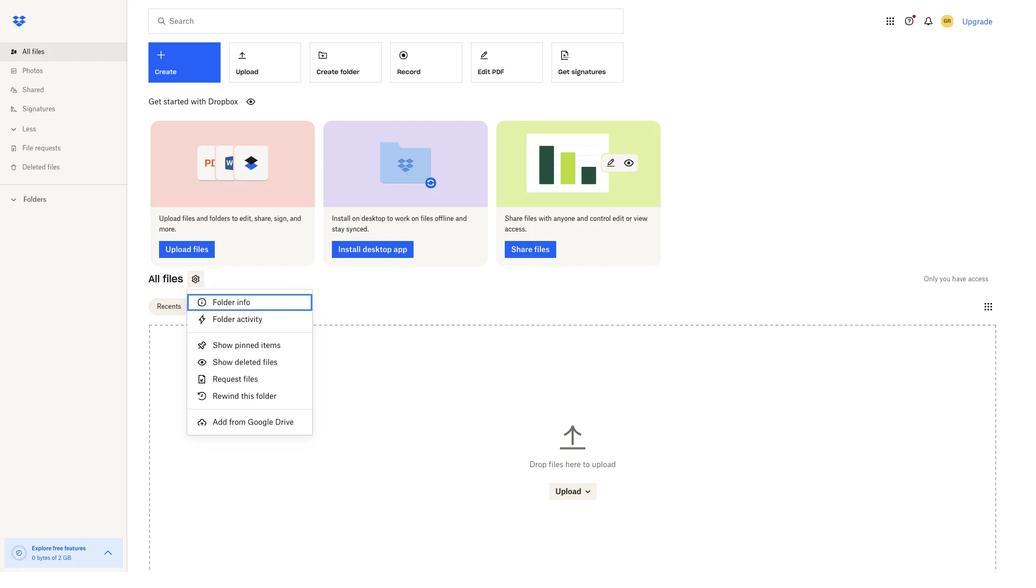 Task type: describe. For each thing, give the bounding box(es) containing it.
folder activity menu item
[[187, 311, 312, 328]]

deleted
[[235, 358, 261, 367]]

bytes
[[37, 555, 50, 562]]

record button
[[390, 42, 463, 83]]

add from google drive menu item
[[187, 414, 312, 431]]

folder inside menu item
[[256, 392, 277, 401]]

rewind
[[213, 392, 239, 401]]

info
[[237, 298, 250, 307]]

google
[[248, 418, 273, 427]]

starred button
[[194, 299, 234, 316]]

request
[[213, 375, 241, 384]]

free
[[53, 546, 63, 552]]

file requests link
[[8, 139, 127, 158]]

deleted files link
[[8, 158, 127, 177]]

shared
[[22, 86, 44, 94]]

view
[[634, 215, 648, 223]]

drive
[[275, 418, 294, 427]]

desktop
[[362, 215, 386, 223]]

1 on from the left
[[352, 215, 360, 223]]

2 and from the left
[[290, 215, 301, 223]]

starred
[[202, 303, 225, 311]]

create
[[317, 68, 339, 76]]

upgrade
[[963, 17, 993, 26]]

anyone
[[554, 215, 575, 223]]

to inside "upload files and folders to edit, share, sign, and more."
[[232, 215, 238, 223]]

1 vertical spatial all
[[149, 273, 160, 285]]

recents button
[[149, 299, 190, 316]]

folder inside button
[[341, 68, 360, 76]]

share files with anyone and control edit or view access.
[[505, 215, 648, 233]]

and inside install on desktop to work on files offline and stay synced.
[[456, 215, 467, 223]]

only you have access
[[924, 275, 989, 283]]

create folder
[[317, 68, 360, 76]]

you
[[940, 275, 951, 283]]

edit pdf button
[[471, 42, 543, 83]]

1 horizontal spatial all files
[[149, 273, 183, 285]]

to for drop files here to upload
[[583, 460, 590, 469]]

upload
[[159, 215, 181, 223]]

files inside install on desktop to work on files offline and stay synced.
[[421, 215, 433, 223]]

folder for folder activity
[[213, 315, 235, 324]]

folder activity
[[213, 315, 262, 324]]

control
[[590, 215, 611, 223]]

list containing all files
[[0, 36, 127, 185]]

features
[[64, 546, 86, 552]]

pinned
[[235, 341, 259, 350]]

only
[[924, 275, 938, 283]]

edit
[[613, 215, 624, 223]]

upload
[[592, 460, 616, 469]]

files down items
[[263, 358, 278, 367]]

recents
[[157, 303, 181, 311]]

all inside all files link
[[22, 48, 30, 56]]

edit
[[478, 68, 490, 76]]

add
[[213, 418, 227, 427]]

2 on from the left
[[412, 215, 419, 223]]

files left folder settings icon
[[163, 273, 183, 285]]

all files inside list item
[[22, 48, 45, 56]]

have
[[953, 275, 967, 283]]

files inside share files with anyone and control edit or view access.
[[524, 215, 537, 223]]

signatures link
[[8, 100, 127, 119]]

all files list item
[[0, 42, 127, 62]]

show deleted files
[[213, 358, 278, 367]]

of
[[52, 555, 57, 562]]

edit,
[[240, 215, 253, 223]]

get for get signatures
[[559, 68, 570, 76]]

share
[[505, 215, 523, 223]]

gb
[[63, 555, 71, 562]]



Task type: locate. For each thing, give the bounding box(es) containing it.
folder settings image
[[190, 273, 202, 286]]

record
[[397, 68, 421, 76]]

files right deleted
[[48, 163, 60, 171]]

dropbox
[[208, 97, 238, 106]]

4 and from the left
[[577, 215, 588, 223]]

folder for folder info
[[213, 298, 235, 307]]

sign,
[[274, 215, 288, 223]]

get left signatures
[[559, 68, 570, 76]]

files right share
[[524, 215, 537, 223]]

2 horizontal spatial to
[[583, 460, 590, 469]]

to left edit,
[[232, 215, 238, 223]]

show left the pinned
[[213, 341, 233, 350]]

all files up photos
[[22, 48, 45, 56]]

2
[[58, 555, 61, 562]]

0 horizontal spatial with
[[191, 97, 206, 106]]

0 vertical spatial show
[[213, 341, 233, 350]]

1 vertical spatial folder
[[256, 392, 277, 401]]

drop files here to upload
[[530, 460, 616, 469]]

install
[[332, 215, 351, 223]]

show pinned items menu item
[[187, 337, 312, 354]]

on
[[352, 215, 360, 223], [412, 215, 419, 223]]

2 show from the top
[[213, 358, 233, 367]]

to inside install on desktop to work on files offline and stay synced.
[[387, 215, 393, 223]]

activity
[[237, 315, 262, 324]]

files
[[32, 48, 45, 56], [48, 163, 60, 171], [182, 215, 195, 223], [421, 215, 433, 223], [524, 215, 537, 223], [163, 273, 183, 285], [263, 358, 278, 367], [243, 375, 258, 384], [549, 460, 564, 469]]

started
[[163, 97, 189, 106]]

add from google drive
[[213, 418, 294, 427]]

this
[[241, 392, 254, 401]]

share,
[[254, 215, 272, 223]]

pdf
[[492, 68, 504, 76]]

access
[[968, 275, 989, 283]]

stay
[[332, 225, 345, 233]]

to
[[232, 215, 238, 223], [387, 215, 393, 223], [583, 460, 590, 469]]

show for show deleted files
[[213, 358, 233, 367]]

0 horizontal spatial on
[[352, 215, 360, 223]]

signatures
[[572, 68, 606, 76]]

to right here
[[583, 460, 590, 469]]

folder info
[[213, 298, 250, 307]]

3 and from the left
[[456, 215, 467, 223]]

folder down starred
[[213, 315, 235, 324]]

explore free features 0 bytes of 2 gb
[[32, 546, 86, 562]]

folder
[[213, 298, 235, 307], [213, 315, 235, 324]]

0 horizontal spatial get
[[149, 97, 161, 106]]

request files menu item
[[187, 371, 312, 388]]

show
[[213, 341, 233, 350], [213, 358, 233, 367]]

to for install on desktop to work on files offline and stay synced.
[[387, 215, 393, 223]]

with
[[191, 97, 206, 106], [539, 215, 552, 223]]

file
[[22, 144, 33, 152]]

all files link
[[8, 42, 127, 62]]

with right started
[[191, 97, 206, 106]]

files left here
[[549, 460, 564, 469]]

requests
[[35, 144, 61, 152]]

all
[[22, 48, 30, 56], [149, 273, 160, 285]]

photos link
[[8, 62, 127, 81]]

1 horizontal spatial to
[[387, 215, 393, 223]]

files right upload
[[182, 215, 195, 223]]

files inside "upload files and folders to edit, share, sign, and more."
[[182, 215, 195, 223]]

upload files and folders to edit, share, sign, and more.
[[159, 215, 301, 233]]

1 vertical spatial all files
[[149, 273, 183, 285]]

and left control
[[577, 215, 588, 223]]

less image
[[8, 124, 19, 135]]

folder
[[341, 68, 360, 76], [256, 392, 277, 401]]

0 vertical spatial with
[[191, 97, 206, 106]]

more.
[[159, 225, 176, 233]]

get for get started with dropbox
[[149, 97, 161, 106]]

folder right this in the left of the page
[[256, 392, 277, 401]]

folder inside menu item
[[213, 315, 235, 324]]

2 folder from the top
[[213, 315, 235, 324]]

with left anyone
[[539, 215, 552, 223]]

and right offline
[[456, 215, 467, 223]]

folder info menu item
[[187, 294, 312, 311]]

files up photos
[[32, 48, 45, 56]]

signatures
[[22, 105, 55, 113]]

all up recents
[[149, 273, 160, 285]]

1 vertical spatial show
[[213, 358, 233, 367]]

show deleted files menu item
[[187, 354, 312, 371]]

0 vertical spatial folder
[[341, 68, 360, 76]]

install on desktop to work on files offline and stay synced.
[[332, 215, 467, 233]]

0 horizontal spatial all
[[22, 48, 30, 56]]

access.
[[505, 225, 527, 233]]

work
[[395, 215, 410, 223]]

from
[[229, 418, 246, 427]]

and right sign,
[[290, 215, 301, 223]]

here
[[566, 460, 581, 469]]

list
[[0, 36, 127, 185]]

show for show pinned items
[[213, 341, 233, 350]]

show up request
[[213, 358, 233, 367]]

upgrade link
[[963, 17, 993, 26]]

or
[[626, 215, 632, 223]]

on right "work"
[[412, 215, 419, 223]]

files down show deleted files menu item
[[243, 375, 258, 384]]

0 vertical spatial get
[[559, 68, 570, 76]]

deleted files
[[22, 163, 60, 171]]

0 vertical spatial all files
[[22, 48, 45, 56]]

files left offline
[[421, 215, 433, 223]]

less
[[22, 125, 36, 133]]

1 horizontal spatial folder
[[341, 68, 360, 76]]

1 vertical spatial with
[[539, 215, 552, 223]]

with for files
[[539, 215, 552, 223]]

items
[[261, 341, 281, 350]]

get inside "button"
[[559, 68, 570, 76]]

and
[[197, 215, 208, 223], [290, 215, 301, 223], [456, 215, 467, 223], [577, 215, 588, 223]]

offline
[[435, 215, 454, 223]]

show pinned items
[[213, 341, 281, 350]]

photos
[[22, 67, 43, 75]]

and inside share files with anyone and control edit or view access.
[[577, 215, 588, 223]]

1 horizontal spatial with
[[539, 215, 552, 223]]

0
[[32, 555, 35, 562]]

1 folder from the top
[[213, 298, 235, 307]]

with inside share files with anyone and control edit or view access.
[[539, 215, 552, 223]]

quota usage element
[[11, 545, 28, 562]]

and left folders
[[197, 215, 208, 223]]

file requests
[[22, 144, 61, 152]]

1 show from the top
[[213, 341, 233, 350]]

dropbox image
[[8, 11, 30, 32]]

1 horizontal spatial all
[[149, 273, 160, 285]]

edit pdf
[[478, 68, 504, 76]]

rewind this folder menu item
[[187, 388, 312, 405]]

folder inside menu item
[[213, 298, 235, 307]]

folders
[[210, 215, 230, 223]]

on up synced.
[[352, 215, 360, 223]]

get signatures button
[[552, 42, 624, 83]]

folder left info
[[213, 298, 235, 307]]

1 vertical spatial get
[[149, 97, 161, 106]]

rewind this folder
[[213, 392, 277, 401]]

drop
[[530, 460, 547, 469]]

0 horizontal spatial to
[[232, 215, 238, 223]]

folders
[[23, 196, 46, 204]]

0 horizontal spatial all files
[[22, 48, 45, 56]]

all files up recents
[[149, 273, 183, 285]]

folder right create
[[341, 68, 360, 76]]

1 horizontal spatial on
[[412, 215, 419, 223]]

0 vertical spatial all
[[22, 48, 30, 56]]

1 vertical spatial folder
[[213, 315, 235, 324]]

folders button
[[0, 191, 127, 207]]

get
[[559, 68, 570, 76], [149, 97, 161, 106]]

files inside "link"
[[48, 163, 60, 171]]

get signatures
[[559, 68, 606, 76]]

to left "work"
[[387, 215, 393, 223]]

deleted
[[22, 163, 46, 171]]

explore
[[32, 546, 52, 552]]

get left started
[[149, 97, 161, 106]]

with for started
[[191, 97, 206, 106]]

get started with dropbox
[[149, 97, 238, 106]]

1 horizontal spatial get
[[559, 68, 570, 76]]

synced.
[[346, 225, 369, 233]]

0 vertical spatial folder
[[213, 298, 235, 307]]

files inside list item
[[32, 48, 45, 56]]

1 and from the left
[[197, 215, 208, 223]]

all up photos
[[22, 48, 30, 56]]

0 horizontal spatial folder
[[256, 392, 277, 401]]

request files
[[213, 375, 258, 384]]

create folder button
[[310, 42, 382, 83]]

shared link
[[8, 81, 127, 100]]



Task type: vqa. For each thing, say whether or not it's contained in the screenshot.
FOLDER SETTINGS image
yes



